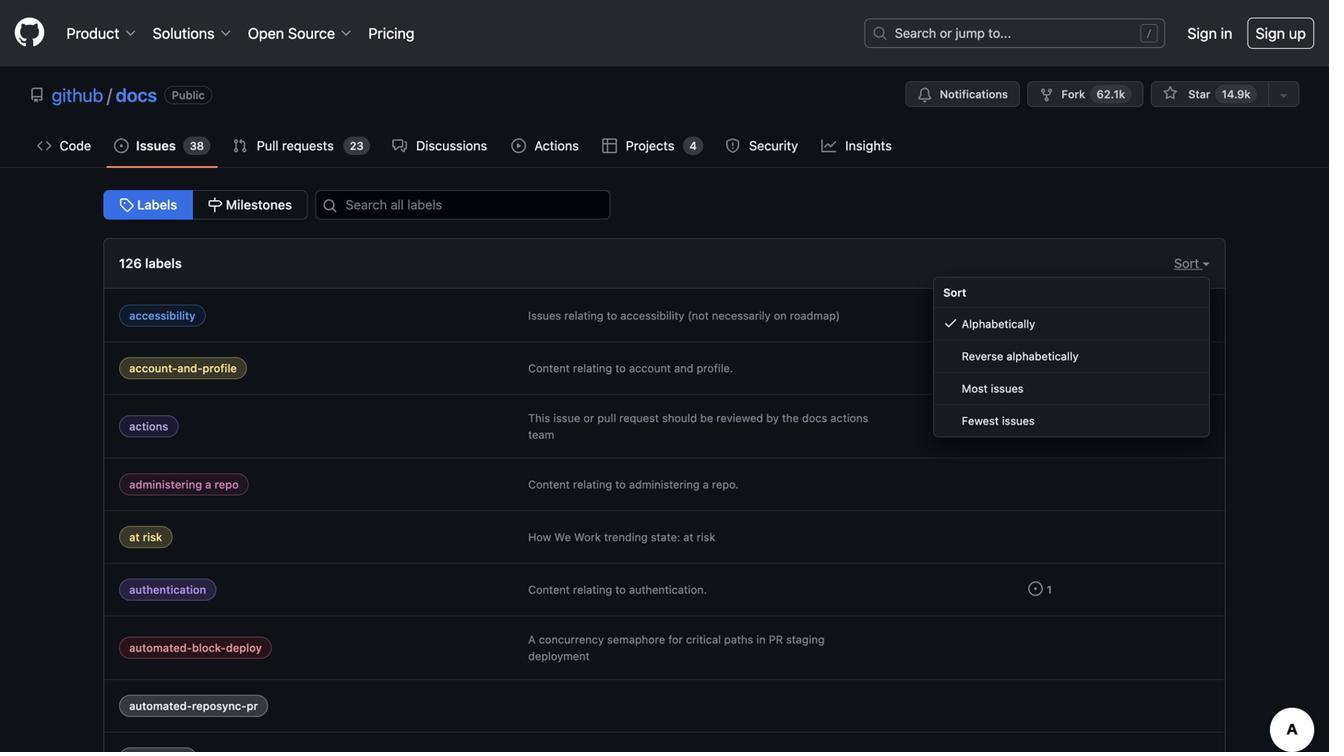 Task type: describe. For each thing, give the bounding box(es) containing it.
2 administering from the left
[[629, 478, 700, 491]]

projects
[[626, 138, 674, 153]]

on
[[774, 309, 787, 322]]

graph image
[[822, 138, 836, 153]]

repo forked image
[[1039, 88, 1054, 102]]

authentication.
[[629, 583, 707, 596]]

accessibility link
[[119, 305, 206, 327]]

fork
[[1061, 88, 1085, 101]]

code link
[[30, 132, 99, 160]]

tag image
[[119, 198, 134, 212]]

how we work trending state: at risk
[[528, 531, 715, 544]]

issues for issues
[[136, 138, 176, 153]]

check image
[[943, 316, 958, 330]]

fewest
[[962, 414, 999, 427]]

notifications
[[940, 88, 1008, 101]]

team
[[528, 428, 554, 441]]

automated-reposync-pr link
[[119, 695, 268, 717]]

search image
[[322, 198, 337, 213]]

0 horizontal spatial issue opened image
[[114, 138, 129, 153]]

23 open issues and pull requests image
[[1028, 418, 1043, 433]]

sort inside popup button
[[1174, 256, 1203, 271]]

reposync-
[[192, 700, 247, 712]]

account
[[629, 362, 671, 375]]

sign up
[[1256, 24, 1306, 42]]

38
[[190, 139, 204, 152]]

to for authentication.
[[615, 583, 626, 596]]

concurrency
[[539, 633, 604, 646]]

issues for issues relating to accessibility (not necessarily on roadmap)
[[528, 309, 561, 322]]

content for content relating to authentication.
[[528, 583, 570, 596]]

block-
[[192, 641, 226, 654]]

a
[[528, 633, 536, 646]]

alphabetically
[[962, 317, 1035, 330]]

sign up link
[[1247, 18, 1314, 49]]

126
[[119, 256, 142, 271]]

profile
[[202, 362, 237, 375]]

pull
[[257, 138, 279, 153]]

relating for accessibility
[[564, 309, 604, 322]]

search image
[[873, 26, 887, 41]]

23
[[350, 139, 364, 152]]

automated-reposync-pr
[[129, 700, 258, 712]]

sign for sign up
[[1256, 24, 1285, 42]]

reviewed
[[716, 412, 763, 425]]

authentication link
[[119, 579, 216, 601]]

labels
[[145, 256, 182, 271]]

relating for authentication.
[[573, 583, 612, 596]]

menu containing sort
[[933, 277, 1210, 437]]

public
[[172, 89, 205, 102]]

content for content relating to account and profile.
[[528, 362, 570, 375]]

by
[[766, 412, 779, 425]]

alphabetically link
[[934, 308, 1209, 341]]

pull
[[597, 412, 616, 425]]

issue element
[[103, 190, 308, 220]]

sign for sign in
[[1187, 24, 1217, 42]]

insights
[[845, 138, 892, 153]]

milestones
[[222, 197, 292, 212]]

reverse alphabetically
[[962, 350, 1079, 363]]

content relating to authentication.
[[528, 583, 707, 596]]

actions
[[534, 138, 579, 153]]

bell image
[[918, 88, 932, 102]]

fewest issues
[[962, 414, 1035, 427]]

reverse
[[962, 350, 1003, 363]]

risk inside at risk link
[[143, 531, 162, 544]]

repo.
[[712, 478, 739, 491]]

content relating to account and profile.
[[528, 362, 733, 375]]

discussions
[[416, 138, 487, 153]]

relating for administering
[[573, 478, 612, 491]]

requests
[[282, 138, 334, 153]]

roadmap)
[[790, 309, 840, 322]]

security
[[749, 138, 798, 153]]

docs inside this issue or pull request should be reviewed by the docs actions team
[[802, 412, 827, 425]]

most issues
[[962, 382, 1024, 395]]

code image
[[37, 138, 52, 153]]

insights link
[[814, 132, 901, 160]]

1 vertical spatial sort
[[943, 286, 966, 299]]

jump
[[956, 25, 985, 41]]

paths
[[724, 633, 753, 646]]

this
[[528, 412, 550, 425]]

semaphore
[[607, 633, 665, 646]]

docs link
[[116, 84, 157, 106]]

1 at from the left
[[129, 531, 140, 544]]

4
[[690, 139, 697, 152]]

issues for most issues
[[991, 382, 1024, 395]]

actions link
[[504, 132, 587, 160]]

automated-block-deploy
[[129, 641, 262, 654]]

administering a repo
[[129, 478, 239, 491]]

sign in
[[1187, 24, 1232, 42]]

automated-block-deploy link
[[119, 637, 272, 659]]

request
[[619, 412, 659, 425]]

this issue or pull request should be reviewed by the docs actions team
[[528, 412, 868, 441]]

necessarily
[[712, 309, 771, 322]]

we
[[554, 531, 571, 544]]

14906 users starred this repository element
[[1215, 85, 1257, 103]]

2 at from the left
[[683, 531, 693, 544]]

star image
[[1163, 86, 1178, 101]]

star 14.9k
[[1185, 88, 1251, 101]]

actions inside this issue or pull request should be reviewed by the docs actions team
[[830, 412, 868, 425]]

to...
[[988, 25, 1011, 41]]

most issues link
[[934, 373, 1209, 405]]

administering inside administering a repo link
[[129, 478, 202, 491]]

search
[[895, 25, 936, 41]]

notifications link
[[906, 81, 1020, 107]]

1 horizontal spatial in
[[1221, 24, 1232, 42]]



Task type: vqa. For each thing, say whether or not it's contained in the screenshot.


Task type: locate. For each thing, give the bounding box(es) containing it.
None search field
[[308, 190, 633, 220]]

or left pull
[[583, 412, 594, 425]]

account-and-profile
[[129, 362, 237, 375]]

to for accessibility
[[607, 309, 617, 322]]

content relating to administering a repo.
[[528, 478, 739, 491]]

1 vertical spatial in
[[756, 633, 766, 646]]

deployment
[[528, 650, 590, 663]]

relating up the content relating to account and profile.
[[564, 309, 604, 322]]

or inside button
[[940, 25, 952, 41]]

0 vertical spatial issues
[[136, 138, 176, 153]]

a left repo in the left of the page
[[205, 478, 211, 491]]

1 vertical spatial automated-
[[129, 700, 192, 712]]

0 horizontal spatial sort
[[943, 286, 966, 299]]

administering up 'state:'
[[629, 478, 700, 491]]

administering up at risk link
[[129, 478, 202, 491]]

0 vertical spatial issues
[[991, 382, 1024, 395]]

sign in link
[[1187, 22, 1232, 44]]

content
[[528, 362, 570, 375], [528, 478, 570, 491], [528, 583, 570, 596]]

issue opened image left 1
[[1028, 581, 1043, 596]]

and-
[[177, 362, 203, 375]]

accessibility left '(not'
[[620, 309, 684, 322]]

risk right 'state:'
[[697, 531, 715, 544]]

relating up pull
[[573, 362, 612, 375]]

search or jump to...
[[895, 25, 1011, 41]]

14.9k
[[1222, 88, 1251, 101]]

docs right the
[[802, 412, 827, 425]]

sign left up
[[1256, 24, 1285, 42]]

2 risk from the left
[[697, 531, 715, 544]]

work
[[574, 531, 601, 544]]

0 vertical spatial automated-
[[129, 641, 192, 654]]

discussions link
[[385, 132, 496, 160]]

1 vertical spatial issue opened image
[[1028, 581, 1043, 596]]

0 horizontal spatial administering
[[129, 478, 202, 491]]

actions
[[830, 412, 868, 425], [129, 420, 168, 433]]

you must be signed in to add this repository to a list image
[[1276, 88, 1291, 102]]

126 labels
[[119, 256, 182, 271]]

1 horizontal spatial a
[[703, 478, 709, 491]]

content for content relating to administering a repo.
[[528, 478, 570, 491]]

homepage image
[[15, 17, 44, 47]]

actions right the
[[830, 412, 868, 425]]

actions link
[[119, 415, 178, 437]]

0 horizontal spatial actions
[[129, 420, 168, 433]]

pr
[[769, 633, 783, 646]]

code
[[60, 138, 91, 153]]

and
[[674, 362, 693, 375]]

issues relating to accessibility (not necessarily on roadmap)
[[528, 309, 840, 322]]

1 vertical spatial issues
[[528, 309, 561, 322]]

sign
[[1187, 24, 1217, 42], [1256, 24, 1285, 42]]

git pull request image
[[233, 138, 247, 153]]

relating up "work"
[[573, 478, 612, 491]]

1 vertical spatial issues
[[1002, 414, 1035, 427]]

repo
[[214, 478, 239, 491]]

pricing link
[[361, 15, 422, 52]]

table image
[[602, 138, 617, 153]]

0 horizontal spatial in
[[756, 633, 766, 646]]

to left account
[[615, 362, 626, 375]]

1 horizontal spatial issue opened image
[[1028, 581, 1043, 596]]

issues right most at the bottom right of page
[[991, 382, 1024, 395]]

issues inside most issues link
[[991, 382, 1024, 395]]

state:
[[651, 531, 680, 544]]

github
[[52, 84, 103, 106]]

authentication
[[129, 583, 206, 596]]

risk up 'authentication'
[[143, 531, 162, 544]]

1 horizontal spatial risk
[[697, 531, 715, 544]]

menu
[[933, 277, 1210, 437]]

at up 'authentication'
[[129, 531, 140, 544]]

1 horizontal spatial sort
[[1174, 256, 1203, 271]]

github / docs
[[52, 84, 157, 106]]

issues
[[136, 138, 176, 153], [528, 309, 561, 322]]

0 horizontal spatial accessibility
[[129, 309, 195, 322]]

to
[[607, 309, 617, 322], [615, 362, 626, 375], [615, 478, 626, 491], [615, 583, 626, 596]]

fork 62.1k
[[1061, 88, 1125, 101]]

1 horizontal spatial sign
[[1256, 24, 1285, 42]]

fewest issues link
[[934, 405, 1209, 437]]

shield image
[[725, 138, 740, 153]]

relating for account
[[573, 362, 612, 375]]

/
[[107, 84, 112, 106]]

at risk
[[129, 531, 162, 544]]

a left the repo.
[[703, 478, 709, 491]]

content up this
[[528, 362, 570, 375]]

62.1k
[[1097, 88, 1125, 101]]

content down team
[[528, 478, 570, 491]]

1 horizontal spatial or
[[940, 25, 952, 41]]

relating down "work"
[[573, 583, 612, 596]]

1
[[1047, 583, 1052, 596]]

at
[[129, 531, 140, 544], [683, 531, 693, 544]]

0 horizontal spatial or
[[583, 412, 594, 425]]

1 horizontal spatial accessibility
[[620, 309, 684, 322]]

1 horizontal spatial issues
[[528, 309, 561, 322]]

star
[[1188, 88, 1210, 101]]

github link
[[52, 84, 103, 106]]

0 horizontal spatial at
[[129, 531, 140, 544]]

pull requests
[[257, 138, 334, 153]]

1 vertical spatial content
[[528, 478, 570, 491]]

profile.
[[697, 362, 733, 375]]

milestone image
[[208, 198, 222, 212]]

1 horizontal spatial at
[[683, 531, 693, 544]]

most
[[962, 382, 988, 395]]

1 content from the top
[[528, 362, 570, 375]]

automated- for block-
[[129, 641, 192, 654]]

sign up star
[[1187, 24, 1217, 42]]

2 automated- from the top
[[129, 700, 192, 712]]

accessibility
[[129, 309, 195, 322], [620, 309, 684, 322]]

account-and-profile link
[[119, 357, 247, 379]]

issue opened image right code
[[114, 138, 129, 153]]

search or jump to... button
[[865, 19, 1164, 47]]

0 horizontal spatial issues
[[136, 138, 176, 153]]

or
[[940, 25, 952, 41], [583, 412, 594, 425]]

3 content from the top
[[528, 583, 570, 596]]

issue opened image
[[114, 138, 129, 153], [1028, 581, 1043, 596]]

automated-
[[129, 641, 192, 654], [129, 700, 192, 712]]

issue
[[553, 412, 580, 425]]

critical
[[686, 633, 721, 646]]

in left pr
[[756, 633, 766, 646]]

automated- for reposync-
[[129, 700, 192, 712]]

pr
[[247, 700, 258, 712]]

1 horizontal spatial docs
[[802, 412, 827, 425]]

sort
[[1174, 256, 1203, 271], [943, 286, 966, 299]]

relating
[[564, 309, 604, 322], [573, 362, 612, 375], [573, 478, 612, 491], [573, 583, 612, 596]]

Search all labels text field
[[315, 190, 610, 220]]

docs
[[116, 84, 157, 106], [802, 412, 827, 425]]

1 a from the left
[[205, 478, 211, 491]]

2 accessibility from the left
[[620, 309, 684, 322]]

or left jump
[[940, 25, 952, 41]]

1 vertical spatial docs
[[802, 412, 827, 425]]

milestones link
[[192, 190, 308, 220]]

pricing
[[368, 24, 415, 42]]

0 vertical spatial docs
[[116, 84, 157, 106]]

1 administering from the left
[[129, 478, 202, 491]]

in left sign up link
[[1221, 24, 1232, 42]]

to up how we work trending state: at risk
[[615, 478, 626, 491]]

0 horizontal spatial docs
[[116, 84, 157, 106]]

2 sign from the left
[[1256, 24, 1285, 42]]

to for administering
[[615, 478, 626, 491]]

deploy
[[226, 641, 262, 654]]

issues for fewest issues
[[1002, 414, 1035, 427]]

automated- down 'authentication' link
[[129, 641, 192, 654]]

play image
[[511, 138, 526, 153]]

0 vertical spatial in
[[1221, 24, 1232, 42]]

0 vertical spatial content
[[528, 362, 570, 375]]

at right 'state:'
[[683, 531, 693, 544]]

1 accessibility from the left
[[129, 309, 195, 322]]

1 vertical spatial or
[[583, 412, 594, 425]]

repo image
[[30, 88, 44, 102]]

0 horizontal spatial risk
[[143, 531, 162, 544]]

to for account
[[615, 362, 626, 375]]

docs right / on the left top of the page
[[116, 84, 157, 106]]

(not
[[688, 309, 709, 322]]

alphabetically
[[1006, 350, 1079, 363]]

content up 'a' on the bottom
[[528, 583, 570, 596]]

for
[[668, 633, 683, 646]]

to up the content relating to account and profile.
[[607, 309, 617, 322]]

2 a from the left
[[703, 478, 709, 491]]

Labels search field
[[315, 190, 610, 220]]

at risk link
[[119, 526, 172, 548]]

administering
[[129, 478, 202, 491], [629, 478, 700, 491]]

1 automated- from the top
[[129, 641, 192, 654]]

automated- down the automated-block-deploy link
[[129, 700, 192, 712]]

1 sign from the left
[[1187, 24, 1217, 42]]

0 vertical spatial issue opened image
[[114, 138, 129, 153]]

issues inside fewest issues link
[[1002, 414, 1035, 427]]

1 link
[[1028, 581, 1052, 596]]

a
[[205, 478, 211, 491], [703, 478, 709, 491]]

issues right the fewest
[[1002, 414, 1035, 427]]

in inside a concurrency semaphore for critical paths in pr staging deployment
[[756, 633, 766, 646]]

comment discussion image
[[392, 138, 407, 153]]

0 vertical spatial or
[[940, 25, 952, 41]]

actions down 'account-'
[[129, 420, 168, 433]]

1 horizontal spatial actions
[[830, 412, 868, 425]]

or inside this issue or pull request should be reviewed by the docs actions team
[[583, 412, 594, 425]]

how
[[528, 531, 551, 544]]

0 vertical spatial sort
[[1174, 256, 1203, 271]]

to left authentication.
[[615, 583, 626, 596]]

2 content from the top
[[528, 478, 570, 491]]

0 horizontal spatial sign
[[1187, 24, 1217, 42]]

trending
[[604, 531, 648, 544]]

0 horizontal spatial a
[[205, 478, 211, 491]]

be
[[700, 412, 713, 425]]

reverse alphabetically link
[[934, 341, 1209, 373]]

1 risk from the left
[[143, 531, 162, 544]]

accessibility down labels
[[129, 309, 195, 322]]

2 vertical spatial content
[[528, 583, 570, 596]]

1 horizontal spatial administering
[[629, 478, 700, 491]]



